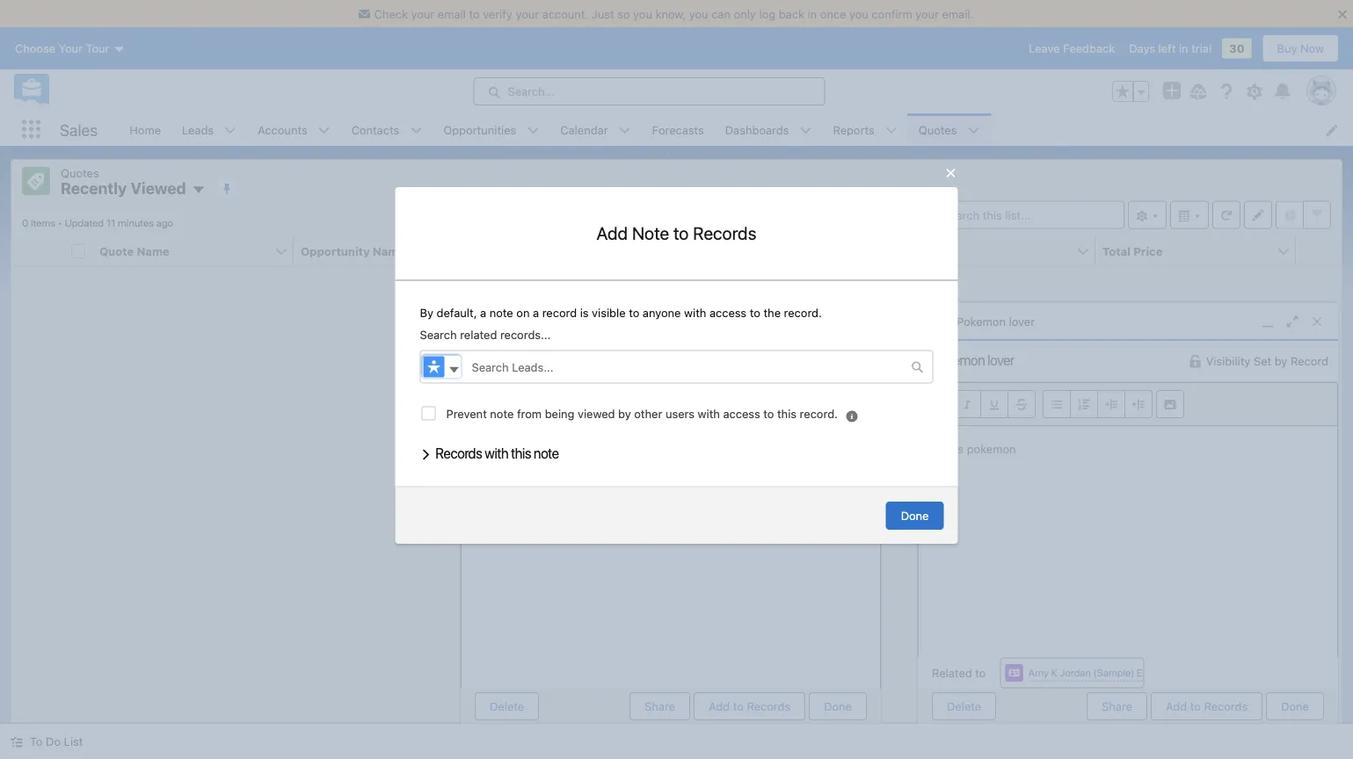 Task type: vqa. For each thing, say whether or not it's contained in the screenshot.
visible
yes



Task type: locate. For each thing, give the bounding box(es) containing it.
1 name from the left
[[137, 245, 170, 258]]

1 horizontal spatial add
[[709, 701, 730, 714]]

toolbar
[[462, 384, 880, 427], [919, 384, 1338, 427]]

by left other
[[618, 407, 631, 420]]

add to records button inside pokemon lover dialog
[[1151, 693, 1263, 721]]

knock
[[549, 443, 583, 456]]

format body element for compose text text field format text element
[[1043, 391, 1153, 419]]

with
[[684, 306, 707, 319], [698, 407, 720, 420], [485, 445, 509, 462]]

related
[[932, 667, 973, 680]]

your left email
[[411, 7, 435, 20]]

0 horizontal spatial done button
[[809, 693, 867, 721]]

pokemon lover dialog
[[917, 303, 1340, 725]]

0 horizontal spatial add
[[597, 223, 628, 244]]

left
[[1159, 42, 1176, 55]]

records...
[[500, 328, 551, 341]]

1 horizontal spatial delete button
[[932, 693, 997, 721]]

know,
[[656, 7, 686, 20]]

list containing home
[[119, 113, 1354, 146]]

1 horizontal spatial text default image
[[912, 361, 924, 374]]

note
[[490, 306, 513, 319], [490, 407, 514, 420], [534, 445, 559, 462]]

recently viewed|quotes|list view element
[[11, 159, 1343, 725]]

0 horizontal spatial name
[[137, 245, 170, 258]]

add inside "open sesame" dialog
[[709, 701, 730, 714]]

opportunity name button
[[294, 237, 475, 265]]

2 delete status from the left
[[932, 693, 1087, 721]]

1 you from the left
[[633, 7, 653, 20]]

select list display image
[[1171, 201, 1209, 229]]

opportunity name element
[[294, 237, 494, 266]]

recently viewed status
[[22, 217, 65, 229]]

0 vertical spatial with
[[684, 306, 707, 319]]

action image
[[1297, 237, 1342, 265]]

add
[[597, 223, 628, 244], [709, 701, 730, 714], [1166, 701, 1188, 714]]

1 horizontal spatial a
[[533, 306, 539, 319]]

accounts list item
[[247, 113, 341, 146]]

quotes
[[919, 123, 957, 136], [61, 166, 99, 179]]

share inside pokemon lover dialog
[[1102, 701, 1133, 714]]

0 horizontal spatial delete button
[[475, 693, 539, 721]]

accounts link
[[247, 113, 318, 146]]

access left the
[[710, 306, 747, 319]]

0 horizontal spatial your
[[411, 7, 435, 20]]

list view controls image
[[1129, 201, 1167, 229]]

add inside pokemon lover dialog
[[1166, 701, 1188, 714]]

delete for delete button in "open sesame" dialog
[[490, 701, 524, 714]]

loves
[[933, 443, 964, 456]]

pokemon lover
[[957, 315, 1035, 328]]

note down the being at left bottom
[[534, 445, 559, 462]]

being
[[545, 407, 575, 420]]

delete status inside pokemon lover dialog
[[932, 693, 1087, 721]]

delete inside "open sesame" dialog
[[490, 701, 524, 714]]

0 horizontal spatial format text element
[[469, 391, 579, 419]]

records
[[693, 223, 757, 244], [436, 445, 482, 462], [747, 701, 791, 714], [1205, 701, 1248, 714]]

your right verify
[[516, 7, 539, 20]]

done inside "open sesame" dialog
[[824, 701, 852, 714]]

leads link
[[172, 113, 224, 146]]

0 vertical spatial this
[[778, 407, 797, 420]]

2 name from the left
[[373, 245, 406, 258]]

account.
[[542, 7, 589, 20]]

this
[[778, 407, 797, 420], [511, 445, 532, 462]]

add to records for the add to records button in the "open sesame" dialog
[[709, 701, 791, 714]]

group
[[1113, 81, 1150, 102]]

records inside pokemon lover dialog
[[1205, 701, 1248, 714]]

1 horizontal spatial delete status
[[932, 693, 1087, 721]]

to do list
[[30, 736, 83, 749]]

0 horizontal spatial done
[[824, 701, 852, 714]]

add to records button for done button corresponding to compose text text field
[[1151, 693, 1263, 721]]

1 horizontal spatial toolbar
[[919, 384, 1338, 427]]

note
[[632, 223, 670, 244]]

in right left
[[1180, 42, 1189, 55]]

0 horizontal spatial delete
[[490, 701, 524, 714]]

format body element inside "open sesame" dialog
[[586, 391, 696, 419]]

your left email.
[[916, 7, 939, 20]]

0 horizontal spatial share button
[[630, 693, 691, 721]]

0 vertical spatial by
[[1275, 355, 1288, 368]]

by right set
[[1275, 355, 1288, 368]]

anyone
[[643, 306, 681, 319]]

share inside "open sesame" dialog
[[645, 701, 676, 714]]

a up search related records...
[[480, 306, 487, 319]]

trial
[[1192, 42, 1212, 55]]

format body element
[[586, 391, 696, 419], [1043, 391, 1153, 419]]

add to records inside pokemon lover dialog
[[1166, 701, 1248, 714]]

None text field
[[461, 341, 628, 380], [918, 341, 1085, 380], [461, 341, 628, 380], [918, 341, 1085, 380]]

quotes down sales
[[61, 166, 99, 179]]

viewed
[[578, 407, 615, 420]]

0 horizontal spatial quotes
[[61, 166, 99, 179]]

toolbar for knock knock text field
[[462, 384, 880, 427]]

leads image
[[424, 357, 445, 378]]

try switching list views.
[[614, 482, 740, 495]]

1 horizontal spatial your
[[516, 7, 539, 20]]

format text element
[[469, 391, 579, 419], [926, 391, 1036, 419]]

2 share from the left
[[1102, 701, 1133, 714]]

visible
[[592, 306, 626, 319]]

1 share from the left
[[645, 701, 676, 714]]

2 share button from the left
[[1087, 693, 1148, 721]]

1 delete from the left
[[490, 701, 524, 714]]

price
[[1134, 245, 1163, 258]]

note for this
[[534, 445, 559, 462]]

1 vertical spatial text default image
[[11, 737, 23, 749]]

quote name button
[[92, 237, 274, 265]]

1 format body element from the left
[[586, 391, 696, 419]]

2 horizontal spatial add
[[1166, 701, 1188, 714]]

note for a
[[490, 306, 513, 319]]

name right opportunity
[[373, 245, 406, 258]]

add to records inside "open sesame" dialog
[[709, 701, 791, 714]]

share button inside "open sesame" dialog
[[630, 693, 691, 721]]

done for knock knock text field
[[824, 701, 852, 714]]

2 format body element from the left
[[1043, 391, 1153, 419]]

knock knock
[[510, 443, 583, 456]]

total
[[1103, 245, 1131, 258]]

1 horizontal spatial by
[[1275, 355, 1288, 368]]

share button for delete button in "open sesame" dialog
[[630, 693, 691, 721]]

you
[[633, 7, 653, 20], [689, 7, 709, 20], [850, 7, 869, 20]]

done for compose text text field
[[1282, 701, 1310, 714]]

add note to records
[[597, 223, 757, 244]]

0 horizontal spatial toolbar
[[462, 384, 880, 427]]

total price element
[[1096, 237, 1307, 266]]

done button for compose text text field
[[1267, 693, 1325, 721]]

0 horizontal spatial add to records
[[709, 701, 791, 714]]

0 horizontal spatial you
[[633, 7, 653, 20]]

2 horizontal spatial you
[[850, 7, 869, 20]]

1 horizontal spatial format text element
[[926, 391, 1036, 419]]

Compose text text field
[[462, 427, 880, 690]]

2 horizontal spatial done button
[[1267, 693, 1325, 721]]

1 add to records button from the left
[[694, 693, 806, 721]]

2 horizontal spatial your
[[916, 7, 939, 20]]

0 horizontal spatial format body element
[[586, 391, 696, 419]]

0 horizontal spatial share
[[645, 701, 676, 714]]

buy now
[[1278, 42, 1325, 55]]

0 horizontal spatial in
[[808, 7, 817, 20]]

with right users
[[698, 407, 720, 420]]

done inside pokemon lover dialog
[[1282, 701, 1310, 714]]

calendar link
[[550, 113, 619, 146]]

toolbar for compose text text field
[[919, 384, 1338, 427]]

on
[[517, 306, 530, 319]]

0 vertical spatial in
[[808, 7, 817, 20]]

format text element up knock in the bottom left of the page
[[469, 391, 579, 419]]

0 horizontal spatial a
[[480, 306, 487, 319]]

0 horizontal spatial add to records button
[[694, 693, 806, 721]]

add for "open sesame" dialog
[[709, 701, 730, 714]]

quotes list item
[[908, 113, 991, 146]]

quotes image
[[22, 167, 50, 195]]

do
[[46, 736, 61, 749]]

to
[[30, 736, 43, 749]]

home link
[[119, 113, 172, 146]]

(sample)
[[1094, 667, 1135, 680]]

name down ago at the top of page
[[137, 245, 170, 258]]

1 vertical spatial by
[[618, 407, 631, 420]]

toolbar down text default icon
[[919, 384, 1338, 427]]

1 format text element from the left
[[469, 391, 579, 419]]

1 add to records from the left
[[709, 701, 791, 714]]

you right so
[[633, 7, 653, 20]]

1 vertical spatial quotes
[[61, 166, 99, 179]]

visibility set by record
[[1207, 355, 1329, 368]]

3 your from the left
[[916, 7, 939, 20]]

2 add to records from the left
[[1166, 701, 1248, 714]]

0 horizontal spatial text default image
[[11, 737, 23, 749]]

leave feedback
[[1029, 42, 1116, 55]]

2 delete from the left
[[947, 701, 982, 714]]

date
[[762, 245, 789, 258]]

name for opportunity name
[[373, 245, 406, 258]]

format text element for compose text text field
[[926, 391, 1036, 419]]

quotes right reports list item
[[919, 123, 957, 136]]

toolbar inside pokemon lover dialog
[[919, 384, 1338, 427]]

delete button inside "open sesame" dialog
[[475, 693, 539, 721]]

add to records button for knock knock text field done button
[[694, 693, 806, 721]]

add to records for the add to records button inside pokemon lover dialog
[[1166, 701, 1248, 714]]

minutes
[[118, 217, 154, 229]]

text default image
[[1189, 355, 1203, 369]]

with left knock in the bottom left of the page
[[485, 445, 509, 462]]

done button
[[886, 502, 944, 530], [809, 693, 867, 721], [1267, 693, 1325, 721]]

to
[[469, 7, 480, 20], [674, 223, 689, 244], [629, 306, 640, 319], [750, 306, 761, 319], [764, 407, 774, 420], [976, 667, 986, 680], [733, 701, 744, 714], [1191, 701, 1201, 714]]

2 vertical spatial with
[[485, 445, 509, 462]]

opportunity name
[[301, 245, 406, 258]]

open sesame dialog
[[460, 303, 882, 735]]

1 horizontal spatial in
[[1180, 42, 1189, 55]]

dashboards link
[[715, 113, 800, 146]]

item number element
[[11, 237, 64, 266]]

1 horizontal spatial share button
[[1087, 693, 1148, 721]]

access
[[710, 306, 747, 319], [723, 407, 761, 420]]

access right users
[[723, 407, 761, 420]]

share for delete button in "open sesame" dialog
[[645, 701, 676, 714]]

1 horizontal spatial quotes
[[919, 123, 957, 136]]

1 vertical spatial in
[[1180, 42, 1189, 55]]

note left on
[[490, 306, 513, 319]]

delete status for share button inside pokemon lover dialog
[[932, 693, 1087, 721]]

2 a from the left
[[533, 306, 539, 319]]

text default image
[[912, 361, 924, 374], [11, 737, 23, 749]]

0 vertical spatial text default image
[[912, 361, 924, 374]]

switching
[[634, 482, 685, 495]]

opportunity
[[301, 245, 370, 258]]

opportunities
[[444, 123, 517, 136]]

note left from
[[490, 407, 514, 420]]

1 delete status from the left
[[475, 693, 630, 721]]

2 vertical spatial note
[[534, 445, 559, 462]]

once
[[820, 7, 847, 20]]

1 share button from the left
[[630, 693, 691, 721]]

0 vertical spatial quotes
[[919, 123, 957, 136]]

records with this note button
[[420, 445, 559, 462]]

1 delete button from the left
[[475, 693, 539, 721]]

1 horizontal spatial format body element
[[1043, 391, 1153, 419]]

by default, a note on a record is visible to anyone with access to the record.
[[420, 306, 822, 319]]

toolbar inside "open sesame" dialog
[[462, 384, 880, 427]]

open sesame
[[500, 315, 570, 328]]

none search field inside recently viewed|quotes|list view "element"
[[914, 201, 1125, 229]]

home
[[130, 123, 161, 136]]

2 toolbar from the left
[[919, 384, 1338, 427]]

a right on
[[533, 306, 539, 319]]

reports list item
[[823, 113, 908, 146]]

record
[[1291, 355, 1329, 368]]

1 vertical spatial access
[[723, 407, 761, 420]]

2 delete button from the left
[[932, 693, 997, 721]]

items
[[31, 217, 55, 229]]

0 vertical spatial note
[[490, 306, 513, 319]]

delete status
[[475, 693, 630, 721], [932, 693, 1087, 721]]

record.
[[784, 306, 822, 319], [800, 407, 838, 420]]

in right back
[[808, 7, 817, 20]]

1 vertical spatial note
[[490, 407, 514, 420]]

1 horizontal spatial share
[[1102, 701, 1133, 714]]

list
[[119, 113, 1354, 146]]

action element
[[1297, 237, 1342, 266]]

you left can
[[689, 7, 709, 20]]

done
[[901, 510, 929, 523], [824, 701, 852, 714], [1282, 701, 1310, 714]]

2 add to records button from the left
[[1151, 693, 1263, 721]]

accounts
[[258, 123, 308, 136]]

buy now button
[[1263, 34, 1340, 63]]

1 horizontal spatial delete
[[947, 701, 982, 714]]

email.
[[943, 7, 974, 20]]

0 items • updated 11 minutes ago
[[22, 217, 173, 229]]

1 toolbar from the left
[[462, 384, 880, 427]]

add to records button inside "open sesame" dialog
[[694, 693, 806, 721]]

delete inside pokemon lover dialog
[[947, 701, 982, 714]]

1 horizontal spatial add to records button
[[1151, 693, 1263, 721]]

expiration date
[[702, 245, 789, 258]]

None search field
[[914, 201, 1125, 229]]

1 vertical spatial this
[[511, 445, 532, 462]]

contacts
[[352, 123, 400, 136]]

format text element up loves pokemon at the right of the page
[[926, 391, 1036, 419]]

delete button inside pokemon lover dialog
[[932, 693, 997, 721]]

2 horizontal spatial done
[[1282, 701, 1310, 714]]

toolbar down search related records... text box
[[462, 384, 880, 427]]

2 format text element from the left
[[926, 391, 1036, 419]]

format body element inside pokemon lover dialog
[[1043, 391, 1153, 419]]

0 horizontal spatial this
[[511, 445, 532, 462]]

0 horizontal spatial delete status
[[475, 693, 630, 721]]

you right once
[[850, 7, 869, 20]]

share button inside pokemon lover dialog
[[1087, 693, 1148, 721]]

1 horizontal spatial name
[[373, 245, 406, 258]]

1 horizontal spatial you
[[689, 7, 709, 20]]

contacts list item
[[341, 113, 433, 146]]

with right the anyone
[[684, 306, 707, 319]]

1 horizontal spatial add to records
[[1166, 701, 1248, 714]]

cell
[[64, 237, 92, 266]]

from
[[517, 407, 542, 420]]

delete status inside "open sesame" dialog
[[475, 693, 630, 721]]

subtotal element
[[895, 237, 1107, 266]]



Task type: describe. For each thing, give the bounding box(es) containing it.
record
[[542, 306, 577, 319]]

back
[[779, 7, 805, 20]]

dashboards
[[725, 123, 789, 136]]

viewed
[[131, 179, 186, 198]]

cell inside recently viewed|quotes|list view "element"
[[64, 237, 92, 266]]

search... button
[[474, 77, 826, 106]]

search related records...
[[420, 328, 551, 341]]

updated
[[65, 217, 104, 229]]

k
[[1052, 667, 1058, 680]]

1 horizontal spatial done
[[901, 510, 929, 523]]

share button for delete button within pokemon lover dialog
[[1087, 693, 1148, 721]]

days left in trial
[[1130, 42, 1212, 55]]

ago
[[156, 217, 173, 229]]

lover
[[1009, 315, 1035, 328]]

item number image
[[11, 237, 64, 265]]

30
[[1230, 42, 1245, 55]]

delete button for pokemon lover dialog
[[932, 693, 997, 721]]

forecasts link
[[642, 113, 715, 146]]

quotes inside quotes link
[[919, 123, 957, 136]]

check your email to verify your account. just so you know, you can only log back in once you confirm your email.
[[374, 7, 974, 20]]

related
[[460, 328, 497, 341]]

expiration date button
[[695, 237, 876, 265]]

to do list button
[[0, 725, 94, 760]]

prevent
[[446, 407, 487, 420]]

try
[[614, 482, 631, 495]]

calendar list item
[[550, 113, 642, 146]]

0 horizontal spatial by
[[618, 407, 631, 420]]

list
[[64, 736, 83, 749]]

email
[[438, 7, 466, 20]]

confirm
[[872, 7, 913, 20]]

by inside pokemon lover dialog
[[1275, 355, 1288, 368]]

so
[[618, 7, 630, 20]]

records inside "open sesame" dialog
[[747, 701, 791, 714]]

2 you from the left
[[689, 7, 709, 20]]

name for quote name
[[137, 245, 170, 258]]

is
[[580, 306, 589, 319]]

text default image inside to do list button
[[11, 737, 23, 749]]

share for delete button within pokemon lover dialog
[[1102, 701, 1133, 714]]

search
[[420, 328, 457, 341]]

forecasts
[[652, 123, 704, 136]]

contact image
[[1006, 665, 1023, 683]]

sales
[[60, 120, 98, 139]]

quotes link
[[908, 113, 968, 146]]

1 vertical spatial with
[[698, 407, 720, 420]]

now
[[1301, 42, 1325, 55]]

verify
[[483, 7, 513, 20]]

1 a from the left
[[480, 306, 487, 319]]

leads list item
[[172, 113, 247, 146]]

expiration date element
[[695, 237, 895, 266]]

11
[[106, 217, 116, 229]]

log
[[760, 7, 776, 20]]

sesame
[[529, 315, 570, 328]]

delete for delete button within pokemon lover dialog
[[947, 701, 982, 714]]

list
[[688, 482, 703, 495]]

Prevent note from being viewed by other users with access to this record. checkbox
[[422, 407, 436, 421]]

records with this note
[[436, 445, 559, 462]]

dashboards list item
[[715, 113, 823, 146]]

jordan
[[1060, 667, 1092, 680]]

1 horizontal spatial done button
[[886, 502, 944, 530]]

0 vertical spatial access
[[710, 306, 747, 319]]

format body element for knock knock text field's format text element
[[586, 391, 696, 419]]

expiration
[[702, 245, 760, 258]]

calendar
[[561, 123, 608, 136]]

Search related records... text field
[[461, 352, 912, 383]]

opportunities list item
[[433, 113, 550, 146]]

the
[[764, 306, 781, 319]]

1 vertical spatial record.
[[800, 407, 838, 420]]

delete button for "open sesame" dialog
[[475, 693, 539, 721]]

views.
[[706, 482, 740, 495]]

•
[[58, 217, 62, 229]]

pokemon
[[957, 315, 1006, 328]]

users
[[666, 407, 695, 420]]

total price button
[[1096, 237, 1277, 265]]

related to
[[932, 667, 986, 680]]

recently viewed
[[61, 179, 186, 198]]

days
[[1130, 42, 1156, 55]]

amy k jordan (sample) esq.
[[1029, 667, 1156, 680]]

quote name
[[99, 245, 170, 258]]

reports
[[833, 123, 875, 136]]

1 horizontal spatial this
[[778, 407, 797, 420]]

prevent note from being viewed by other users with access to this record.
[[446, 407, 838, 420]]

set
[[1254, 355, 1272, 368]]

to inside "open sesame" dialog
[[733, 701, 744, 714]]

buy
[[1278, 42, 1298, 55]]

visibility
[[1207, 355, 1251, 368]]

knock
[[510, 443, 546, 456]]

pokemon
[[967, 443, 1016, 456]]

syncing element
[[494, 237, 705, 266]]

Compose text text field
[[919, 427, 1338, 657]]

quote name element
[[92, 237, 304, 266]]

quote
[[99, 245, 134, 258]]

open
[[500, 315, 526, 328]]

can
[[712, 7, 731, 20]]

recently
[[61, 179, 127, 198]]

quotes inside recently viewed|quotes|list view "element"
[[61, 166, 99, 179]]

total price
[[1103, 245, 1163, 258]]

done button for knock knock text field
[[809, 693, 867, 721]]

just
[[592, 7, 615, 20]]

feedback
[[1064, 42, 1116, 55]]

Search Recently Viewed list view. search field
[[914, 201, 1125, 229]]

0 vertical spatial record.
[[784, 306, 822, 319]]

1 your from the left
[[411, 7, 435, 20]]

delete status for share button in the "open sesame" dialog
[[475, 693, 630, 721]]

2 your from the left
[[516, 7, 539, 20]]

add for pokemon lover dialog
[[1166, 701, 1188, 714]]

3 you from the left
[[850, 7, 869, 20]]

search...
[[508, 85, 555, 98]]

contacts link
[[341, 113, 410, 146]]

format text element for knock knock text field
[[469, 391, 579, 419]]



